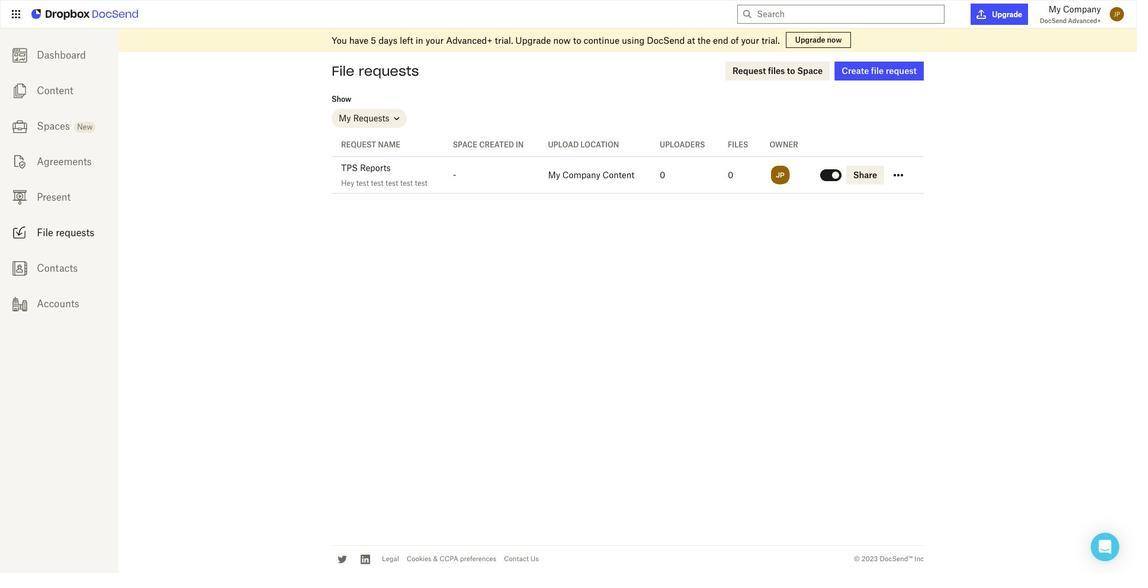 Task type: vqa. For each thing, say whether or not it's contained in the screenshot.
bottom team
no



Task type: describe. For each thing, give the bounding box(es) containing it.
content inside row
[[603, 170, 635, 180]]

create
[[842, 66, 869, 76]]

upgrade for upgrade
[[992, 10, 1022, 19]]

accounts link
[[0, 286, 118, 322]]

preferences
[[460, 555, 496, 564]]

ccpa
[[440, 555, 458, 564]]

upload location column header
[[539, 134, 650, 157]]

sidebar contacts image
[[12, 261, 27, 276]]

now inside upgrade now link
[[827, 36, 842, 44]]

content link
[[0, 73, 118, 108]]

legal link
[[382, 555, 399, 564]]

file
[[871, 66, 884, 76]]

company for docsend
[[1063, 4, 1101, 14]]

0 horizontal spatial file
[[37, 227, 53, 239]]

my company docsend advanced+
[[1040, 4, 1101, 24]]

sidebar documents image
[[12, 83, 27, 98]]

my company content link
[[548, 169, 635, 182]]

upgrade now link
[[786, 32, 851, 48]]

new
[[77, 123, 93, 132]]

dashboard
[[37, 49, 86, 61]]

request files to space button
[[726, 62, 830, 81]]

my requests
[[339, 113, 390, 123]]

contact
[[504, 555, 529, 564]]

created
[[479, 140, 514, 149]]

legal
[[382, 555, 399, 564]]

1 horizontal spatial requests
[[359, 63, 419, 79]]

using
[[622, 35, 645, 45]]

-
[[453, 170, 456, 180]]

docsend inside my company docsend advanced+
[[1040, 17, 1067, 24]]

advanced+ inside my company docsend advanced+
[[1068, 17, 1101, 24]]

upgrade now
[[795, 36, 842, 44]]

continue
[[584, 35, 620, 45]]

share
[[853, 170, 877, 180]]

dashboard link
[[0, 37, 118, 73]]

upload location
[[548, 140, 619, 149]]

my for my company content
[[548, 170, 560, 180]]

spaces
[[37, 120, 70, 132]]

2 your from the left
[[741, 35, 759, 45]]

my for my requests
[[339, 113, 351, 123]]

receive image
[[12, 226, 27, 240]]

1 trial. from the left
[[495, 35, 513, 45]]

0 horizontal spatial now
[[553, 35, 571, 45]]

upgrade for upgrade now
[[795, 36, 825, 44]]

owner column header
[[760, 134, 811, 157]]

request files to space
[[733, 66, 823, 76]]

contacts
[[37, 262, 78, 274]]

upload
[[548, 140, 579, 149]]

you have 5 days left in your advanced+ trial. upgrade now to continue using docsend at the end of your trial.
[[332, 35, 780, 45]]

0 horizontal spatial requests
[[56, 227, 94, 239]]

my company content
[[548, 170, 635, 180]]

space created in
[[453, 140, 524, 149]]

jp inside dropdown button
[[1114, 11, 1120, 18]]

jp button
[[1107, 4, 1127, 24]]

have
[[349, 35, 369, 45]]

row containing tps reports
[[332, 157, 924, 193]]

create file request button
[[835, 62, 924, 81]]

1 horizontal spatial file
[[332, 63, 355, 79]]

5 test from the left
[[415, 179, 428, 188]]

uploaders column header
[[650, 134, 719, 157]]

2023
[[862, 555, 878, 564]]

end
[[713, 35, 729, 45]]

spaces new
[[37, 120, 93, 132]]

0 horizontal spatial advanced+
[[446, 35, 493, 45]]

file requests link
[[0, 215, 118, 251]]



Task type: locate. For each thing, give the bounding box(es) containing it.
3 test from the left
[[386, 179, 398, 188]]

reports
[[360, 163, 391, 173]]

1 horizontal spatial space
[[797, 66, 823, 76]]

present link
[[0, 179, 118, 215]]

0 vertical spatial file
[[332, 63, 355, 79]]

to inside button
[[787, 66, 795, 76]]

0 vertical spatial docsend
[[1040, 17, 1067, 24]]

contacts link
[[0, 251, 118, 286]]

contact us link
[[504, 555, 539, 564]]

0 horizontal spatial jp
[[776, 170, 785, 179]]

requests down days
[[359, 63, 419, 79]]

company for content
[[563, 170, 601, 180]]

requests
[[359, 63, 419, 79], [56, 227, 94, 239]]

requests up contacts 'link'
[[56, 227, 94, 239]]

at
[[687, 35, 695, 45]]

space
[[797, 66, 823, 76], [453, 140, 478, 149]]

to right files
[[787, 66, 795, 76]]

cookies
[[407, 555, 432, 564]]

request
[[886, 66, 917, 76]]

upgrade button
[[971, 4, 1028, 25]]

my requests button
[[332, 109, 407, 128]]

your right 'of'
[[741, 35, 759, 45]]

jp
[[1114, 11, 1120, 18], [776, 170, 785, 179]]

1 horizontal spatial to
[[787, 66, 795, 76]]

request left files
[[733, 66, 766, 76]]

of
[[731, 35, 739, 45]]

1 horizontal spatial advanced+
[[1068, 17, 1101, 24]]

0 vertical spatial my
[[1049, 4, 1061, 14]]

table containing tps reports
[[332, 134, 924, 194]]

company left jp dropdown button
[[1063, 4, 1101, 14]]

my inside my company docsend advanced+
[[1049, 4, 1061, 14]]

content right sidebar documents icon at the left top
[[37, 85, 73, 97]]

1 horizontal spatial jp
[[1114, 11, 1120, 18]]

1 vertical spatial to
[[787, 66, 795, 76]]

show
[[332, 95, 351, 104]]

1 vertical spatial request
[[341, 140, 376, 149]]

1 vertical spatial my
[[339, 113, 351, 123]]

2 0 from the left
[[728, 170, 734, 180]]

0 horizontal spatial company
[[563, 170, 601, 180]]

hey
[[341, 179, 354, 188]]

company inside my company docsend advanced+
[[1063, 4, 1101, 14]]

1 horizontal spatial trial.
[[762, 35, 780, 45]]

request inside 'column header'
[[341, 140, 376, 149]]

company down upload location
[[563, 170, 601, 180]]

space left created
[[453, 140, 478, 149]]

1 vertical spatial advanced+
[[446, 35, 493, 45]]

0 horizontal spatial docsend
[[647, 35, 685, 45]]

space inside column header
[[453, 140, 478, 149]]

1 horizontal spatial content
[[603, 170, 635, 180]]

upgrade inside button
[[992, 10, 1022, 19]]

name
[[378, 140, 401, 149]]

company
[[1063, 4, 1101, 14], [563, 170, 601, 180]]

my
[[1049, 4, 1061, 14], [339, 113, 351, 123], [548, 170, 560, 180]]

in
[[416, 35, 423, 45]]

0 vertical spatial content
[[37, 85, 73, 97]]

you
[[332, 35, 347, 45]]

0 down the uploaders
[[660, 170, 665, 180]]

my down "show"
[[339, 113, 351, 123]]

0 down files column header
[[728, 170, 734, 180]]

request for request files to space
[[733, 66, 766, 76]]

files
[[768, 66, 785, 76]]

row down location
[[332, 157, 924, 193]]

0 vertical spatial requests
[[359, 63, 419, 79]]

0 vertical spatial file requests
[[332, 63, 419, 79]]

0 horizontal spatial upgrade
[[516, 35, 551, 45]]

agreements
[[37, 156, 92, 168]]

row containing request name
[[332, 134, 924, 157]]

accounts
[[37, 298, 79, 310]]

jp right my company docsend advanced+
[[1114, 11, 1120, 18]]

5
[[371, 35, 376, 45]]

my for my company docsend advanced+
[[1049, 4, 1061, 14]]

docsend™
[[880, 555, 913, 564]]

to left continue at the top right of the page
[[573, 35, 581, 45]]

request inside button
[[733, 66, 766, 76]]

the
[[698, 35, 711, 45]]

2 horizontal spatial my
[[1049, 4, 1061, 14]]

in
[[516, 140, 524, 149]]

2 trial. from the left
[[762, 35, 780, 45]]

cookies & ccpa preferences link
[[407, 555, 496, 564]]

trial.
[[495, 35, 513, 45], [762, 35, 780, 45]]

contact us
[[504, 555, 539, 564]]

content
[[37, 85, 73, 97], [603, 170, 635, 180]]

Search text field
[[757, 5, 940, 23]]

0 vertical spatial advanced+
[[1068, 17, 1101, 24]]

file up "show"
[[332, 63, 355, 79]]

left
[[400, 35, 413, 45]]

content down location
[[603, 170, 635, 180]]

4 test from the left
[[400, 179, 413, 188]]

jp down owner column header
[[776, 170, 785, 179]]

0 horizontal spatial 0
[[660, 170, 665, 180]]

1 horizontal spatial company
[[1063, 4, 1101, 14]]

owner
[[770, 140, 798, 149]]

now
[[553, 35, 571, 45], [827, 36, 842, 44]]

docsend right upgrade button
[[1040, 17, 1067, 24]]

sidebar ndas image
[[12, 154, 27, 169]]

us
[[531, 555, 539, 564]]

docsend
[[1040, 17, 1067, 24], [647, 35, 685, 45]]

1 vertical spatial docsend
[[647, 35, 685, 45]]

share button
[[846, 166, 884, 185]]

requests
[[353, 113, 390, 123]]

1 your from the left
[[426, 35, 444, 45]]

1 horizontal spatial upgrade
[[795, 36, 825, 44]]

space inside button
[[797, 66, 823, 76]]

2 vertical spatial my
[[548, 170, 560, 180]]

location
[[581, 140, 619, 149]]

company inside row
[[563, 170, 601, 180]]

now left continue at the top right of the page
[[553, 35, 571, 45]]

0 horizontal spatial space
[[453, 140, 478, 149]]

tps
[[341, 163, 358, 173]]

sidebar accounts image
[[12, 297, 27, 311]]

file requests down 5
[[332, 63, 419, 79]]

row up my company content
[[332, 134, 924, 157]]

sidebar present image
[[12, 190, 27, 205]]

1 horizontal spatial docsend
[[1040, 17, 1067, 24]]

request name
[[341, 140, 401, 149]]

docsend left at
[[647, 35, 685, 45]]

file requests
[[332, 63, 419, 79], [37, 227, 94, 239]]

0 vertical spatial jp
[[1114, 11, 1120, 18]]

advanced+ left jp dropdown button
[[1068, 17, 1101, 24]]

&
[[433, 555, 438, 564]]

0 horizontal spatial my
[[339, 113, 351, 123]]

cookies & ccpa preferences
[[407, 555, 496, 564]]

table
[[332, 134, 924, 194]]

2 test from the left
[[371, 179, 384, 188]]

files column header
[[719, 134, 760, 157]]

2 row from the top
[[332, 157, 924, 193]]

1 horizontal spatial now
[[827, 36, 842, 44]]

your right in
[[426, 35, 444, 45]]

1 test from the left
[[356, 179, 369, 188]]

©
[[854, 555, 860, 564]]

space created in column header
[[443, 134, 539, 157]]

upgrade
[[992, 10, 1022, 19], [516, 35, 551, 45], [795, 36, 825, 44]]

1 0 from the left
[[660, 170, 665, 180]]

inc
[[915, 555, 924, 564]]

file right receive image
[[37, 227, 53, 239]]

1 horizontal spatial file requests
[[332, 63, 419, 79]]

now down search text box
[[827, 36, 842, 44]]

0 horizontal spatial file requests
[[37, 227, 94, 239]]

jp inside row
[[776, 170, 785, 179]]

1 vertical spatial file requests
[[37, 227, 94, 239]]

0 horizontal spatial to
[[573, 35, 581, 45]]

my down the upload
[[548, 170, 560, 180]]

1 vertical spatial content
[[603, 170, 635, 180]]

space down upgrade now link
[[797, 66, 823, 76]]

1 horizontal spatial my
[[548, 170, 560, 180]]

0 vertical spatial space
[[797, 66, 823, 76]]

0
[[660, 170, 665, 180], [728, 170, 734, 180]]

1 vertical spatial requests
[[56, 227, 94, 239]]

1 vertical spatial space
[[453, 140, 478, 149]]

uploaders
[[660, 140, 705, 149]]

your
[[426, 35, 444, 45], [741, 35, 759, 45]]

file
[[332, 63, 355, 79], [37, 227, 53, 239]]

create file request
[[842, 66, 917, 76]]

days
[[379, 35, 398, 45]]

advanced+ right in
[[446, 35, 493, 45]]

1 horizontal spatial 0
[[728, 170, 734, 180]]

1 vertical spatial jp
[[776, 170, 785, 179]]

1 row from the top
[[332, 134, 924, 157]]

to
[[573, 35, 581, 45], [787, 66, 795, 76]]

0 horizontal spatial trial.
[[495, 35, 513, 45]]

1 horizontal spatial your
[[741, 35, 759, 45]]

my right upgrade button
[[1049, 4, 1061, 14]]

upgrade image
[[977, 9, 986, 19]]

test
[[356, 179, 369, 188], [371, 179, 384, 188], [386, 179, 398, 188], [400, 179, 413, 188], [415, 179, 428, 188]]

0 horizontal spatial your
[[426, 35, 444, 45]]

row
[[332, 134, 924, 157], [332, 157, 924, 193]]

1 vertical spatial company
[[563, 170, 601, 180]]

request
[[733, 66, 766, 76], [341, 140, 376, 149]]

0 horizontal spatial content
[[37, 85, 73, 97]]

files
[[728, 140, 748, 149]]

1 horizontal spatial request
[[733, 66, 766, 76]]

sidebar dashboard image
[[12, 48, 27, 63]]

© 2023 docsend™ inc
[[854, 555, 924, 564]]

0 vertical spatial to
[[573, 35, 581, 45]]

tps reports link
[[341, 162, 428, 175]]

advanced+
[[1068, 17, 1101, 24], [446, 35, 493, 45]]

tps reports hey test test test test test
[[341, 163, 428, 188]]

0 vertical spatial company
[[1063, 4, 1101, 14]]

request name column header
[[332, 134, 443, 157]]

0 vertical spatial request
[[733, 66, 766, 76]]

present
[[37, 191, 71, 203]]

0 horizontal spatial request
[[341, 140, 376, 149]]

sidebar spaces image
[[12, 119, 27, 134]]

request up tps
[[341, 140, 376, 149]]

my inside row
[[548, 170, 560, 180]]

file requests up contacts 'link'
[[37, 227, 94, 239]]

1 vertical spatial file
[[37, 227, 53, 239]]

agreements link
[[0, 144, 118, 179]]

2 horizontal spatial upgrade
[[992, 10, 1022, 19]]

request for request name
[[341, 140, 376, 149]]

my inside popup button
[[339, 113, 351, 123]]



